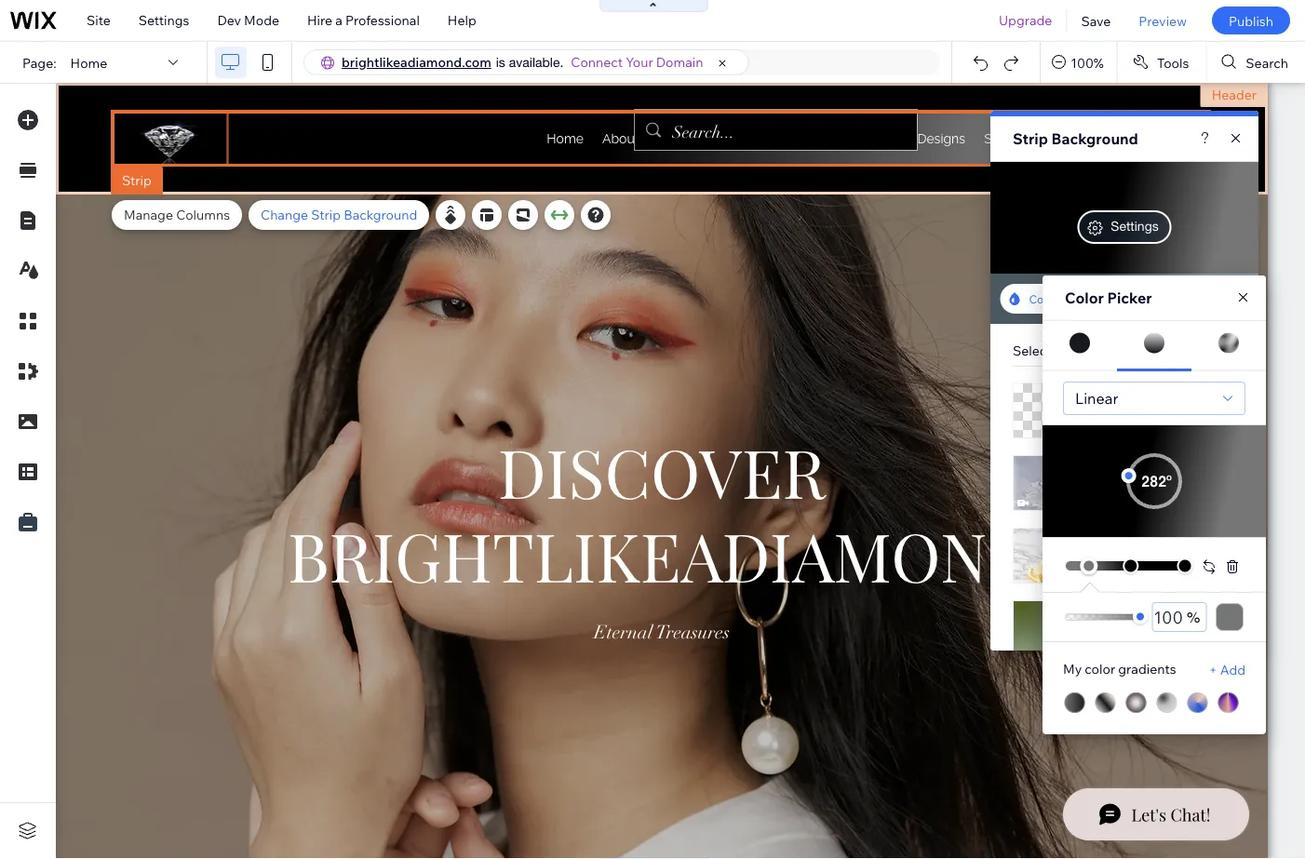 Task type: locate. For each thing, give the bounding box(es) containing it.
strip for strip background
[[1013, 129, 1048, 148]]

+
[[1209, 662, 1217, 678]]

color up the selected
[[1029, 292, 1057, 306]]

settings
[[139, 12, 189, 28], [1111, 218, 1159, 234]]

background
[[1051, 129, 1138, 148], [344, 207, 417, 223]]

upgrade
[[999, 12, 1052, 28]]

color left picker
[[1065, 289, 1104, 307]]

strip background
[[1013, 129, 1138, 148]]

0 vertical spatial strip
[[1013, 129, 1048, 148]]

settings up picker
[[1111, 218, 1159, 234]]

manage
[[124, 207, 173, 223]]

is available. connect your domain
[[496, 54, 703, 70]]

change strip background
[[261, 207, 417, 223]]

0 vertical spatial background
[[1051, 129, 1138, 148]]

backgrounds
[[1070, 343, 1149, 359]]

preview button
[[1125, 0, 1201, 41]]

settings left dev
[[139, 12, 189, 28]]

my
[[1063, 660, 1082, 677]]

selected backgrounds
[[1013, 343, 1149, 359]]

1 horizontal spatial settings
[[1111, 218, 1159, 234]]

None number field
[[1152, 602, 1207, 632]]

my color gradients
[[1063, 660, 1176, 677]]

color
[[1085, 660, 1115, 677]]

selected
[[1013, 343, 1067, 359]]

your
[[626, 54, 653, 70]]

home
[[70, 54, 107, 71]]

color
[[1065, 289, 1104, 307], [1029, 292, 1057, 306]]

1 vertical spatial background
[[344, 207, 417, 223]]

strip right the change
[[311, 207, 341, 223]]

100%
[[1071, 54, 1104, 71]]

0 horizontal spatial strip
[[122, 172, 152, 188]]

color for color
[[1029, 292, 1057, 306]]

picker
[[1107, 289, 1152, 307]]

0 horizontal spatial color
[[1029, 292, 1057, 306]]

0 horizontal spatial background
[[344, 207, 417, 223]]

1 horizontal spatial color
[[1065, 289, 1104, 307]]

dev mode
[[217, 12, 279, 28]]

0 horizontal spatial settings
[[139, 12, 189, 28]]

2 vertical spatial strip
[[311, 207, 341, 223]]

1 vertical spatial strip
[[122, 172, 152, 188]]

strip
[[1013, 129, 1048, 148], [122, 172, 152, 188], [311, 207, 341, 223]]

search button
[[1207, 42, 1305, 83]]

save
[[1081, 12, 1111, 29]]

columns
[[176, 207, 230, 223]]

add
[[1220, 662, 1245, 678]]

professional
[[345, 12, 420, 28]]

strip up manage
[[122, 172, 152, 188]]

strip down the 100% button
[[1013, 129, 1048, 148]]

2 horizontal spatial strip
[[1013, 129, 1048, 148]]

save button
[[1067, 0, 1125, 41]]

hire a professional
[[307, 12, 420, 28]]

linear
[[1075, 389, 1118, 408]]



Task type: describe. For each thing, give the bounding box(es) containing it.
1 horizontal spatial strip
[[311, 207, 341, 223]]

publish button
[[1212, 7, 1290, 34]]

+ add button
[[1209, 662, 1245, 679]]

hire
[[307, 12, 332, 28]]

a
[[335, 12, 342, 28]]

color picker
[[1065, 289, 1152, 307]]

preview
[[1139, 12, 1187, 29]]

site
[[87, 12, 111, 28]]

mode
[[244, 12, 279, 28]]

domain
[[656, 54, 703, 70]]

0 vertical spatial settings
[[139, 12, 189, 28]]

image
[[1115, 292, 1148, 306]]

change
[[261, 207, 308, 223]]

color for color picker
[[1065, 289, 1104, 307]]

dev
[[217, 12, 241, 28]]

help
[[448, 12, 476, 28]]

100% button
[[1041, 42, 1117, 83]]

search
[[1246, 54, 1288, 71]]

1 vertical spatial settings
[[1111, 218, 1159, 234]]

strip for strip
[[122, 172, 152, 188]]

gradients
[[1118, 660, 1176, 677]]

+ add
[[1209, 662, 1245, 678]]

available.
[[509, 54, 563, 70]]

header
[[1212, 87, 1257, 103]]

tools
[[1157, 54, 1189, 71]]

is
[[496, 54, 505, 70]]

1 horizontal spatial background
[[1051, 129, 1138, 148]]

brightlikeadiamond.com
[[342, 54, 491, 70]]

publish
[[1229, 12, 1273, 29]]

manage columns
[[124, 207, 230, 223]]

tools button
[[1118, 42, 1206, 83]]

connect
[[571, 54, 623, 70]]



Task type: vqa. For each thing, say whether or not it's contained in the screenshot.
the right Color
yes



